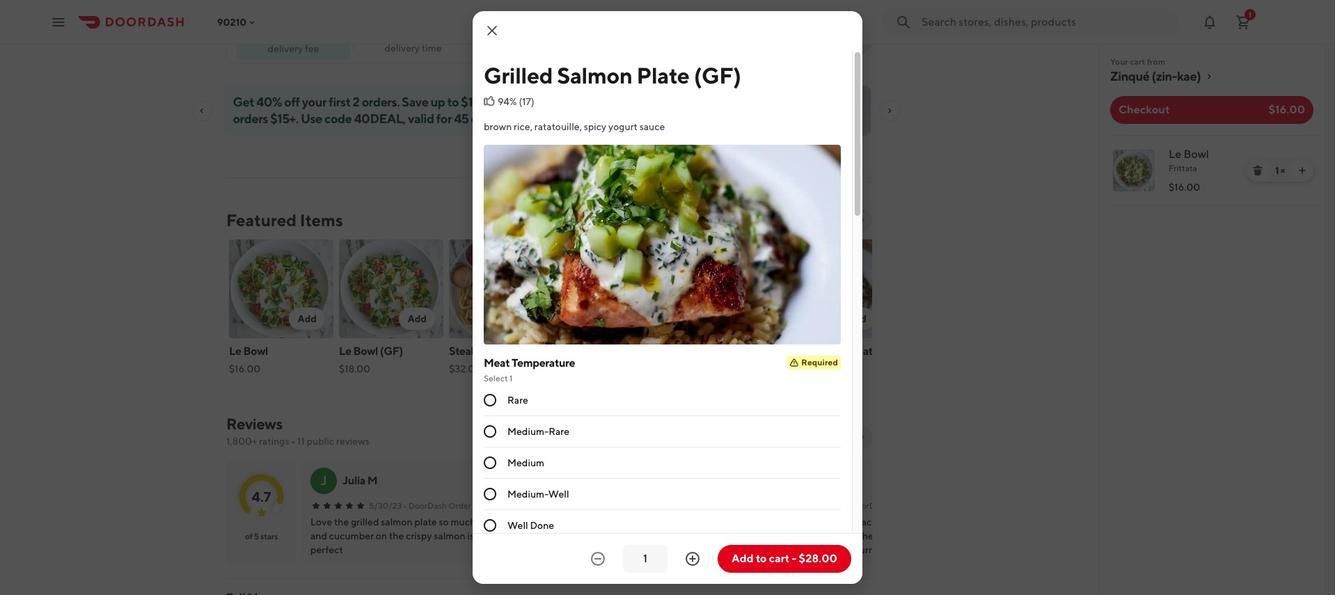 Task type: describe. For each thing, give the bounding box(es) containing it.
d
[[588, 474, 596, 488]]

le bowl frittata
[[1169, 148, 1210, 173]]

featured items heading
[[226, 209, 343, 231]]

• inside reviews 1,800+ ratings • 11 public reviews
[[291, 436, 295, 447]]

code
[[325, 111, 352, 126]]

get
[[233, 95, 255, 109]]

kae)
[[1178, 69, 1202, 84]]

add inside grilled salmon plate (gf) dialog
[[732, 552, 754, 566]]

4.7
[[252, 489, 271, 505]]

required
[[802, 357, 839, 368]]

m
[[368, 474, 378, 488]]

yogurt
[[609, 121, 638, 132]]

$32.00
[[449, 364, 482, 375]]

plate inside grilled salmon plate (gf) dialog
[[637, 62, 690, 88]]

orders
[[233, 111, 268, 126]]

use
[[301, 111, 323, 126]]

salmon inside grilled salmon plate (gf)
[[595, 345, 631, 358]]

4 add button from the left
[[619, 308, 655, 330]]

Well Done radio
[[484, 520, 497, 532]]

bowl for $16.00
[[243, 345, 268, 358]]

time
[[422, 42, 442, 54]]

reviews 1,800+ ratings • 11 public reviews
[[226, 415, 370, 447]]

• doordash order for c
[[623, 501, 690, 511]]

grilled inside dialog
[[484, 62, 553, 88]]

add to cart - $28.00 button
[[718, 545, 852, 573]]

(gf) inside dialog
[[694, 62, 742, 88]]

5
[[254, 531, 259, 542]]

-
[[792, 552, 797, 566]]

5/30/23
[[369, 501, 402, 511]]

get 40% off your first 2 orders. save up to $10 on orders $15+.  use code 40deal, valid for 45 days
[[233, 95, 498, 126]]

up
[[431, 95, 446, 109]]

select promotional banner element
[[530, 136, 569, 161]]

grilled salmon plate (gf) dialog
[[473, 11, 863, 595]]

grass fed beef burger & fries
[[669, 345, 743, 373]]

$15+.
[[271, 111, 299, 126]]

steak frites image
[[449, 240, 554, 338]]

medium-well
[[508, 489, 569, 500]]

• doordash order for l
[[846, 501, 914, 511]]

94% (17)
[[498, 96, 535, 107]]

$16.00 inside le bowl $16.00
[[229, 364, 261, 375]]

done
[[530, 520, 555, 532]]

fed
[[699, 345, 718, 358]]

$0.00
[[278, 29, 309, 42]]

1 vertical spatial rare
[[549, 426, 570, 438]]

1 for 1
[[1249, 10, 1252, 18]]

• for l
[[846, 501, 849, 511]]

spicy
[[584, 121, 607, 132]]

save
[[402, 95, 429, 109]]

×
[[1281, 165, 1286, 176]]

add for $16.00 add "button"
[[298, 313, 317, 325]]

Rare radio
[[484, 394, 497, 407]]

add button for $16.00
[[289, 308, 325, 330]]

to inside get 40% off your first 2 orders. save up to $10 on orders $15+.  use code 40deal, valid for 45 days
[[448, 95, 459, 109]]

1,800+
[[226, 436, 257, 447]]

reviews link
[[226, 415, 283, 433]]

delivery inside $0.00 delivery fee
[[268, 43, 303, 54]]

bowl for (gf)
[[353, 345, 378, 358]]

public
[[307, 436, 334, 447]]

grass fed beef burger & fries image
[[669, 240, 774, 338]]

1 vertical spatial well
[[508, 520, 528, 532]]

plate inside grilled salmon plate (gf) $26.00
[[853, 345, 879, 358]]

add for 4th add "button" from the left
[[628, 313, 647, 325]]

burger
[[669, 360, 703, 373]]

brown rice, ratatouille, spicy yogurt sauce
[[484, 121, 665, 132]]

your
[[1111, 56, 1129, 67]]

1 inside meat temperature select 1
[[510, 373, 513, 384]]

for
[[437, 111, 452, 126]]

90210
[[217, 16, 247, 28]]

45
[[455, 111, 469, 126]]

from
[[1148, 56, 1166, 67]]

• doordash order for j
[[403, 501, 471, 511]]

1 ×
[[1276, 165, 1286, 176]]

20 min
[[827, 40, 853, 51]]

select
[[484, 373, 508, 384]]

grilled salmon plate (gf) inside dialog
[[484, 62, 742, 88]]

min for 20
[[839, 40, 853, 51]]

cara
[[563, 474, 586, 488]]

increase quantity by 1 image
[[685, 551, 701, 568]]

frites
[[481, 345, 509, 358]]

&
[[705, 360, 712, 373]]

1 items, open order cart image
[[1235, 14, 1252, 30]]

next button of carousel image
[[856, 215, 867, 226]]

c
[[539, 474, 549, 488]]

medium-rare
[[508, 426, 570, 438]]

add to cart - $28.00
[[732, 552, 838, 566]]

orders.
[[362, 95, 400, 109]]

cara d
[[563, 474, 596, 488]]

zinqué
[[1111, 69, 1150, 84]]

open menu image
[[50, 14, 67, 30]]

35 min delivery time
[[385, 29, 442, 54]]

plate inside grilled salmon plate (gf)
[[633, 345, 659, 358]]

beef
[[720, 345, 743, 358]]

valid
[[409, 111, 435, 126]]

12/25/22
[[809, 501, 844, 511]]

add for add "button" for $32.00
[[518, 313, 537, 325]]

0 vertical spatial rare
[[508, 395, 529, 406]]

stars
[[261, 531, 278, 542]]

medium- for well
[[508, 489, 549, 500]]

laura h
[[783, 474, 821, 488]]

featured
[[226, 210, 297, 230]]

reviews
[[226, 415, 283, 433]]

2 horizontal spatial $16.00
[[1269, 103, 1306, 116]]

le for le bowl
[[229, 345, 241, 358]]

h
[[812, 474, 821, 488]]

(17)
[[519, 96, 535, 107]]

doordash for l
[[851, 501, 889, 511]]

Current quantity is 1 number field
[[632, 552, 660, 567]]

20
[[827, 40, 838, 51]]

(gf) inside le bowl (gf) $18.00
[[380, 345, 403, 358]]

fries
[[714, 360, 738, 373]]

$0.00 delivery fee
[[268, 29, 319, 54]]

l
[[760, 474, 768, 488]]

medium
[[508, 458, 545, 469]]

le bowl $16.00
[[229, 345, 268, 375]]

meat
[[484, 357, 510, 370]]

40deal,
[[355, 111, 406, 126]]

35
[[397, 29, 409, 42]]

your
[[302, 95, 327, 109]]



Task type: vqa. For each thing, say whether or not it's contained in the screenshot.


Task type: locate. For each thing, give the bounding box(es) containing it.
1 delivery from the left
[[385, 42, 420, 54]]

rare up cara
[[549, 426, 570, 438]]

2 horizontal spatial • doordash order
[[846, 501, 914, 511]]

3 add button from the left
[[509, 308, 545, 330]]

to left -
[[756, 552, 767, 566]]

delivery left time
[[385, 42, 420, 54]]

• right the 5/30/23
[[403, 501, 407, 511]]

0 horizontal spatial order
[[449, 501, 471, 511]]

1 horizontal spatial rare
[[549, 426, 570, 438]]

0 horizontal spatial delivery
[[268, 43, 303, 54]]

j
[[321, 474, 327, 488]]

Medium radio
[[484, 457, 497, 470]]

2 grilled salmon plate (gf) image from the left
[[779, 240, 884, 338]]

rare right rare option
[[508, 395, 529, 406]]

1 horizontal spatial 1
[[1249, 10, 1252, 18]]

$18.00
[[339, 364, 371, 375]]

doordash
[[409, 501, 447, 511], [628, 501, 666, 511], [851, 501, 889, 511]]

11
[[297, 436, 305, 447]]

julia m
[[343, 474, 378, 488]]

1 horizontal spatial le
[[339, 345, 351, 358]]

order for l
[[891, 501, 914, 511]]

3 doordash from the left
[[851, 501, 889, 511]]

1 vertical spatial medium-
[[508, 489, 549, 500]]

decrease quantity by 1 image
[[590, 551, 607, 568]]

bowl
[[1184, 148, 1210, 161], [243, 345, 268, 358], [353, 345, 378, 358]]

min right 20
[[839, 40, 853, 51]]

min inside 35 min delivery time
[[411, 29, 430, 42]]

sauce
[[640, 121, 665, 132]]

checkout
[[1119, 103, 1170, 116]]

next image
[[856, 432, 867, 443]]

94%
[[498, 96, 517, 107]]

0 vertical spatial to
[[448, 95, 459, 109]]

0 horizontal spatial le bowl image
[[229, 240, 334, 338]]

1 for 1 ×
[[1276, 165, 1279, 176]]

reviews
[[336, 436, 370, 447]]

• right 9/29/23 on the left bottom of the page
[[623, 501, 626, 511]]

1 horizontal spatial $16.00
[[1169, 182, 1201, 193]]

0 vertical spatial le bowl image
[[1114, 150, 1155, 192]]

delivery inside 35 min delivery time
[[385, 42, 420, 54]]

bowl inside le bowl (gf) $18.00
[[353, 345, 378, 358]]

1 vertical spatial cart
[[769, 552, 790, 566]]

le bowl image
[[1114, 150, 1155, 192], [229, 240, 334, 338]]

cart left -
[[769, 552, 790, 566]]

2 doordash from the left
[[628, 501, 666, 511]]

medium- down c
[[508, 489, 549, 500]]

0 vertical spatial $16.00
[[1269, 103, 1306, 116]]

add button for plate
[[839, 308, 875, 330]]

1 add button from the left
[[289, 308, 325, 330]]

salmon
[[557, 62, 633, 88], [595, 345, 631, 358], [815, 345, 851, 358]]

1 horizontal spatial delivery
[[385, 42, 420, 54]]

grilled inside grilled salmon plate (gf) $26.00
[[779, 345, 813, 358]]

le inside le bowl (gf) $18.00
[[339, 345, 351, 358]]

0 horizontal spatial grilled
[[484, 62, 553, 88]]

0 vertical spatial 1
[[1249, 10, 1252, 18]]

rare
[[508, 395, 529, 406], [549, 426, 570, 438]]

min inside 20 min option
[[839, 40, 853, 51]]

to inside "button"
[[756, 552, 767, 566]]

le bowl image down featured items heading
[[229, 240, 334, 338]]

2 • doordash order from the left
[[623, 501, 690, 511]]

medium-
[[508, 426, 549, 438], [508, 489, 549, 500]]

off
[[285, 95, 300, 109]]

0 horizontal spatial grilled salmon plate (gf) image
[[559, 240, 664, 338]]

• for j
[[403, 501, 407, 511]]

plate up sauce
[[637, 62, 690, 88]]

order for c
[[668, 501, 690, 511]]

add for add "button" for plate
[[848, 313, 867, 325]]

laura
[[783, 474, 811, 488]]

1 vertical spatial 1
[[1276, 165, 1279, 176]]

plate right required
[[853, 345, 879, 358]]

1 horizontal spatial bowl
[[353, 345, 378, 358]]

le bowl image left frittata
[[1114, 150, 1155, 192]]

0 vertical spatial cart
[[1130, 56, 1146, 67]]

2 horizontal spatial 1
[[1276, 165, 1279, 176]]

• doordash order right 12/25/22
[[846, 501, 914, 511]]

0 horizontal spatial doordash
[[409, 501, 447, 511]]

• doordash order right 9/29/23 on the left bottom of the page
[[623, 501, 690, 511]]

doordash right 12/25/22
[[851, 501, 889, 511]]

order
[[449, 501, 471, 511], [668, 501, 690, 511], [891, 501, 914, 511]]

1 horizontal spatial well
[[549, 489, 569, 500]]

plate left "grass"
[[633, 345, 659, 358]]

close grilled salmon plate (gf) image
[[484, 22, 501, 39]]

1 right notification bell icon
[[1249, 10, 1252, 18]]

3 order from the left
[[891, 501, 914, 511]]

1 horizontal spatial to
[[756, 552, 767, 566]]

cart inside "button"
[[769, 552, 790, 566]]

0 horizontal spatial $16.00
[[229, 364, 261, 375]]

0 vertical spatial grilled salmon plate (gf)
[[484, 62, 742, 88]]

cart
[[1130, 56, 1146, 67], [769, 552, 790, 566]]

• left "11" at the left of page
[[291, 436, 295, 447]]

medium- for rare
[[508, 426, 549, 438]]

2 horizontal spatial bowl
[[1184, 148, 1210, 161]]

20 min radio
[[799, 26, 873, 54]]

$28.00
[[799, 552, 838, 566]]

notification bell image
[[1202, 14, 1219, 30]]

1 horizontal spatial min
[[839, 40, 853, 51]]

6 add button from the left
[[839, 308, 875, 330]]

grilled
[[484, 62, 553, 88], [559, 345, 593, 358], [779, 345, 813, 358]]

add one to cart image
[[1297, 165, 1309, 176]]

bowl inside le bowl $16.00
[[243, 345, 268, 358]]

2 delivery from the left
[[268, 43, 303, 54]]

plate
[[637, 62, 690, 88], [633, 345, 659, 358], [853, 345, 879, 358]]

(gf) inside grilled salmon plate (gf)
[[559, 360, 582, 373]]

1 vertical spatial to
[[756, 552, 767, 566]]

min right the 35
[[411, 29, 430, 42]]

grilled salmon plate (gf) image
[[559, 240, 664, 338], [779, 240, 884, 338]]

le for frittata
[[1169, 148, 1182, 161]]

• for c
[[623, 501, 626, 511]]

add button for $32.00
[[509, 308, 545, 330]]

fee
[[305, 43, 319, 54]]

1
[[1249, 10, 1252, 18], [1276, 165, 1279, 176], [510, 373, 513, 384]]

1 vertical spatial $16.00
[[1169, 182, 1201, 193]]

zinqué (zin-kae)
[[1111, 69, 1202, 84]]

on
[[484, 95, 498, 109]]

medium- up medium
[[508, 426, 549, 438]]

2 horizontal spatial grilled
[[779, 345, 813, 358]]

1 right 'select'
[[510, 373, 513, 384]]

julia
[[343, 474, 366, 488]]

salmon inside dialog
[[557, 62, 633, 88]]

well left "done"
[[508, 520, 528, 532]]

1 horizontal spatial cart
[[1130, 56, 1146, 67]]

le inside le bowl frittata
[[1169, 148, 1182, 161]]

2 medium- from the top
[[508, 489, 549, 500]]

of 5 stars
[[245, 531, 278, 542]]

0 horizontal spatial le
[[229, 345, 241, 358]]

1 vertical spatial grilled salmon plate (gf)
[[559, 345, 659, 373]]

remove item from cart image
[[1253, 165, 1264, 176]]

1 order from the left
[[449, 501, 471, 511]]

le bowl (gf) $18.00
[[339, 345, 403, 375]]

0 horizontal spatial min
[[411, 29, 430, 42]]

0 horizontal spatial • doordash order
[[403, 501, 471, 511]]

doordash right 9/29/23 on the left bottom of the page
[[628, 501, 666, 511]]

rice,
[[514, 121, 533, 132]]

temperature
[[512, 357, 575, 370]]

well done
[[508, 520, 555, 532]]

days
[[472, 111, 497, 126]]

meat temperature select 1
[[484, 357, 575, 384]]

to
[[448, 95, 459, 109], [756, 552, 767, 566]]

1 horizontal spatial grilled salmon plate (gf) image
[[779, 240, 884, 338]]

2 vertical spatial 1
[[510, 373, 513, 384]]

2 horizontal spatial order
[[891, 501, 914, 511]]

1 horizontal spatial doordash
[[628, 501, 666, 511]]

le
[[1169, 148, 1182, 161], [229, 345, 241, 358], [339, 345, 351, 358]]

0 horizontal spatial rare
[[508, 395, 529, 406]]

brown
[[484, 121, 512, 132]]

grilled salmon plate (gf) $26.00
[[779, 345, 879, 390]]

add
[[298, 313, 317, 325], [408, 313, 427, 325], [518, 313, 537, 325], [628, 313, 647, 325], [738, 313, 757, 325], [848, 313, 867, 325], [732, 552, 754, 566]]

add button for (gf)
[[399, 308, 435, 330]]

first
[[329, 95, 351, 109]]

featured items
[[226, 210, 343, 230]]

min for 35
[[411, 29, 430, 42]]

1 grilled salmon plate (gf) image from the left
[[559, 240, 664, 338]]

• right 12/25/22
[[846, 501, 849, 511]]

1 medium- from the top
[[508, 426, 549, 438]]

(gf) inside grilled salmon plate (gf) $26.00
[[779, 360, 802, 373]]

le for le bowl (gf)
[[339, 345, 351, 358]]

$16.00 up ×
[[1269, 103, 1306, 116]]

to right up
[[448, 95, 459, 109]]

5 add button from the left
[[729, 308, 765, 330]]

9/29/23
[[589, 501, 621, 511]]

ratings
[[259, 436, 289, 447]]

3 • doordash order from the left
[[846, 501, 914, 511]]

2 horizontal spatial le
[[1169, 148, 1182, 161]]

bowl for frittata
[[1184, 148, 1210, 161]]

2 add button from the left
[[399, 308, 435, 330]]

doordash right the 5/30/23
[[409, 501, 447, 511]]

$26.00
[[779, 379, 813, 390]]

Medium-Well radio
[[484, 488, 497, 501]]

le bowl (gf) image
[[339, 240, 444, 338]]

well down cara
[[549, 489, 569, 500]]

1 horizontal spatial le bowl image
[[1114, 150, 1155, 192]]

40%
[[257, 95, 283, 109]]

$16.00 down frittata
[[1169, 182, 1201, 193]]

grass
[[669, 345, 697, 358]]

(zin-
[[1152, 69, 1178, 84]]

0 horizontal spatial cart
[[769, 552, 790, 566]]

$10
[[462, 95, 482, 109]]

2 horizontal spatial doordash
[[851, 501, 889, 511]]

0 horizontal spatial bowl
[[243, 345, 268, 358]]

doordash for c
[[628, 501, 666, 511]]

steak-frites $32.00
[[449, 345, 509, 375]]

$16.00 up reviews link
[[229, 364, 261, 375]]

0 vertical spatial well
[[549, 489, 569, 500]]

2
[[353, 95, 360, 109]]

previous button of carousel image
[[828, 215, 839, 226]]

bowl inside le bowl frittata
[[1184, 148, 1210, 161]]

1 button
[[1230, 8, 1258, 36]]

le inside le bowl $16.00
[[229, 345, 241, 358]]

doordash for j
[[409, 501, 447, 511]]

ratatouille,
[[535, 121, 582, 132]]

2 vertical spatial $16.00
[[229, 364, 261, 375]]

1 inside button
[[1249, 10, 1252, 18]]

salmon inside grilled salmon plate (gf) $26.00
[[815, 345, 851, 358]]

min
[[411, 29, 430, 42], [839, 40, 853, 51]]

add button
[[289, 308, 325, 330], [399, 308, 435, 330], [509, 308, 545, 330], [619, 308, 655, 330], [729, 308, 765, 330], [839, 308, 875, 330]]

delivery down $0.00
[[268, 43, 303, 54]]

well
[[549, 489, 569, 500], [508, 520, 528, 532]]

•
[[291, 436, 295, 447], [403, 501, 407, 511], [623, 501, 626, 511], [846, 501, 849, 511]]

meat temperature group
[[484, 356, 841, 542]]

1 vertical spatial le bowl image
[[229, 240, 334, 338]]

1 horizontal spatial order
[[668, 501, 690, 511]]

0 horizontal spatial 1
[[510, 373, 513, 384]]

1 left ×
[[1276, 165, 1279, 176]]

$16.00
[[1269, 103, 1306, 116], [1169, 182, 1201, 193], [229, 364, 261, 375]]

0 horizontal spatial to
[[448, 95, 459, 109]]

your cart from
[[1111, 56, 1166, 67]]

• doordash order right the 5/30/23
[[403, 501, 471, 511]]

2 order from the left
[[668, 501, 690, 511]]

1 doordash from the left
[[409, 501, 447, 511]]

0 vertical spatial medium-
[[508, 426, 549, 438]]

add for 2nd add "button" from the right
[[738, 313, 757, 325]]

1 • doordash order from the left
[[403, 501, 471, 511]]

1 horizontal spatial grilled
[[559, 345, 593, 358]]

cart up zinqué
[[1130, 56, 1146, 67]]

Medium-Rare radio
[[484, 426, 497, 438]]

order for j
[[449, 501, 471, 511]]

add for add "button" corresponding to (gf)
[[408, 313, 427, 325]]

frittata
[[1169, 163, 1198, 173]]

0 horizontal spatial well
[[508, 520, 528, 532]]

1 horizontal spatial • doordash order
[[623, 501, 690, 511]]

zinqué (zin-kae) link
[[1111, 68, 1314, 85]]

90210 button
[[217, 16, 258, 28]]



